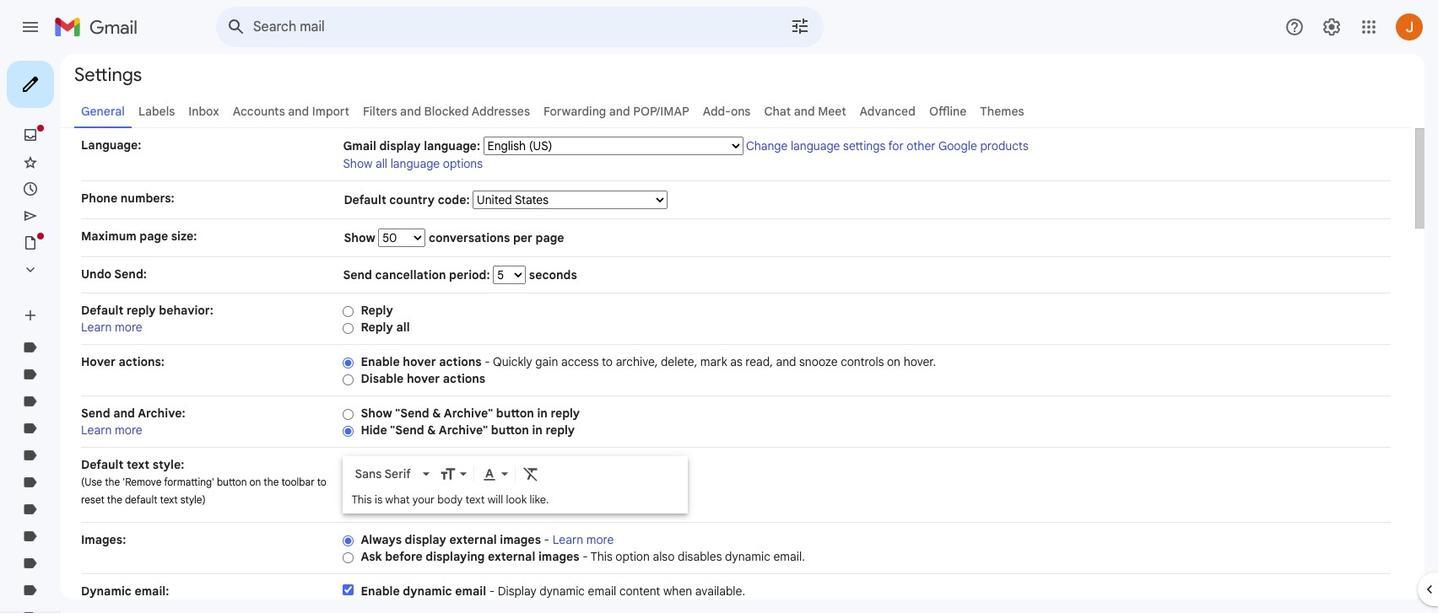 Task type: describe. For each thing, give the bounding box(es) containing it.
Show "Send & Archive" button in reply radio
[[343, 408, 354, 421]]

ask before displaying external images - this option also disables dynamic email.
[[361, 550, 805, 565]]

settings
[[74, 63, 142, 86]]

(use
[[81, 476, 102, 489]]

and for import
[[288, 104, 309, 119]]

1 vertical spatial language
[[391, 156, 440, 171]]

change language settings for other google products link
[[746, 138, 1029, 154]]

access
[[561, 355, 599, 370]]

the right reset
[[107, 494, 122, 507]]

meet
[[818, 104, 846, 119]]

reply for reply all
[[361, 320, 393, 335]]

inbox
[[188, 104, 219, 119]]

sans serif option
[[352, 466, 420, 483]]

1 horizontal spatial dynamic
[[540, 584, 585, 599]]

sans serif
[[355, 467, 411, 482]]

and right read,
[[776, 355, 797, 370]]

formatting options toolbar
[[348, 458, 683, 490]]

mark
[[701, 355, 727, 370]]

enable dynamic email - display dynamic email content when available.
[[361, 584, 745, 599]]

main menu image
[[20, 17, 41, 37]]

reply for hide "send & archive" button in reply
[[546, 423, 575, 438]]

conversations per page
[[426, 230, 564, 246]]

hover for enable
[[403, 355, 436, 370]]

- up enable dynamic email - display dynamic email content when available.
[[583, 550, 588, 565]]

email:
[[135, 584, 169, 599]]

products
[[981, 138, 1029, 154]]

default for default text style: (use the 'remove formatting' button on the toolbar to reset the default text style)
[[81, 458, 124, 473]]

enable for enable hover actions - quickly gain access to archive, delete, mark as read, and snooze controls on hover.
[[361, 355, 400, 370]]

1 horizontal spatial language
[[791, 138, 840, 154]]

0 horizontal spatial text
[[127, 458, 150, 473]]

enable hover actions - quickly gain access to archive, delete, mark as read, and snooze controls on hover.
[[361, 355, 936, 370]]

show for show "send & archive" button in reply
[[361, 406, 392, 421]]

filters and blocked addresses
[[363, 104, 530, 119]]

support image
[[1285, 17, 1305, 37]]

show all language options link
[[343, 156, 483, 171]]

search mail image
[[221, 12, 252, 42]]

0 vertical spatial external
[[449, 533, 497, 548]]

show for show all language options
[[343, 156, 373, 171]]

enable for enable dynamic email - display dynamic email content when available.
[[361, 584, 400, 599]]

accounts and import
[[233, 104, 350, 119]]

offline link
[[929, 104, 967, 119]]

dynamic email:
[[81, 584, 169, 599]]

- left display on the left bottom of page
[[489, 584, 495, 599]]

learn more link for send
[[81, 423, 142, 438]]

'remove
[[123, 476, 162, 489]]

archive:
[[138, 406, 185, 421]]

show "send & archive" button in reply
[[361, 406, 580, 421]]

1 vertical spatial images
[[539, 550, 580, 565]]

maximum page size:
[[81, 229, 197, 244]]

disable
[[361, 371, 404, 387]]

option
[[616, 550, 650, 565]]

numbers:
[[121, 191, 175, 206]]

default for default country code:
[[344, 192, 386, 208]]

chat
[[764, 104, 791, 119]]

forwarding and pop/imap
[[544, 104, 690, 119]]

inbox link
[[188, 104, 219, 119]]

0 vertical spatial to
[[602, 355, 613, 370]]

2 vertical spatial learn
[[553, 533, 584, 548]]

actions for enable
[[439, 355, 482, 370]]

read,
[[746, 355, 773, 370]]

send for send and archive: learn more
[[81, 406, 110, 421]]

available.
[[695, 584, 745, 599]]

display for gmail
[[379, 138, 421, 154]]

this is what your body text will look like.
[[352, 493, 549, 507]]

email.
[[774, 550, 805, 565]]

also
[[653, 550, 675, 565]]

toolbar
[[282, 476, 315, 489]]

disable hover actions
[[361, 371, 486, 387]]

all for reply
[[396, 320, 410, 335]]

Disable hover actions radio
[[343, 374, 354, 387]]

actions for disable
[[443, 371, 486, 387]]

button inside default text style: (use the 'remove formatting' button on the toolbar to reset the default text style)
[[217, 476, 247, 489]]

for
[[889, 138, 904, 154]]

general link
[[81, 104, 125, 119]]

0 vertical spatial images
[[500, 533, 541, 548]]

what
[[385, 493, 410, 507]]

behavior:
[[159, 303, 213, 318]]

the left toolbar
[[264, 476, 279, 489]]

hide
[[361, 423, 387, 438]]

default text style: (use the 'remove formatting' button on the toolbar to reset the default text style)
[[81, 458, 327, 507]]

0 horizontal spatial page
[[140, 229, 168, 244]]

style:
[[153, 458, 184, 473]]

accounts and import link
[[233, 104, 350, 119]]

more for reply
[[115, 320, 142, 335]]

addresses
[[472, 104, 530, 119]]

seconds
[[526, 268, 577, 283]]

default for default reply behavior: learn more
[[81, 303, 124, 318]]

send and archive: learn more
[[81, 406, 185, 438]]

reset
[[81, 494, 105, 507]]

gmail display language:
[[343, 138, 480, 154]]

to inside default text style: (use the 'remove formatting' button on the toolbar to reset the default text style)
[[317, 476, 327, 489]]

period:
[[449, 268, 490, 283]]

learn more link for default
[[81, 320, 142, 335]]

and for meet
[[794, 104, 815, 119]]

labels link
[[138, 104, 175, 119]]

phone numbers:
[[81, 191, 175, 206]]

per
[[513, 230, 533, 246]]

your
[[413, 493, 435, 507]]

0 horizontal spatial this
[[352, 493, 372, 507]]

more for and
[[115, 423, 142, 438]]

reply inside default reply behavior: learn more
[[127, 303, 156, 318]]

change
[[746, 138, 788, 154]]

archive,
[[616, 355, 658, 370]]

default
[[125, 494, 158, 507]]

send cancellation period:
[[343, 268, 493, 283]]

2 vertical spatial more
[[587, 533, 614, 548]]

remove formatting ‪(⌘\)‬ image
[[523, 466, 540, 483]]

change language settings for other google products
[[746, 138, 1029, 154]]

advanced
[[860, 104, 916, 119]]

formatting'
[[164, 476, 214, 489]]

2 horizontal spatial dynamic
[[725, 550, 771, 565]]

maximum
[[81, 229, 137, 244]]

archive" for hide
[[439, 423, 488, 438]]

and for blocked
[[400, 104, 421, 119]]

1 vertical spatial external
[[488, 550, 536, 565]]

in for hide "send & archive" button in reply
[[532, 423, 543, 438]]

Hide "Send & Archive" button in reply radio
[[343, 425, 354, 438]]

Enable hover actions radio
[[343, 357, 354, 370]]



Task type: locate. For each thing, give the bounding box(es) containing it.
to right toolbar
[[317, 476, 327, 489]]

0 vertical spatial more
[[115, 320, 142, 335]]

0 horizontal spatial all
[[376, 156, 388, 171]]

actions up show "send & archive" button in reply
[[443, 371, 486, 387]]

2 vertical spatial reply
[[546, 423, 575, 438]]

other
[[907, 138, 936, 154]]

in down the gain
[[537, 406, 548, 421]]

on
[[887, 355, 901, 370], [250, 476, 261, 489]]

more inside default reply behavior: learn more
[[115, 320, 142, 335]]

0 vertical spatial archive"
[[444, 406, 493, 421]]

themes link
[[980, 104, 1025, 119]]

display
[[498, 584, 537, 599]]

more up ask before displaying external images - this option also disables dynamic email.
[[587, 533, 614, 548]]

2 reply from the top
[[361, 320, 393, 335]]

2 vertical spatial learn more link
[[553, 533, 614, 548]]

1 vertical spatial button
[[491, 423, 529, 438]]

- left the quickly
[[485, 355, 490, 370]]

learn up hover
[[81, 320, 112, 335]]

- up ask before displaying external images - this option also disables dynamic email.
[[544, 533, 550, 548]]

import
[[312, 104, 350, 119]]

learn inside default reply behavior: learn more
[[81, 320, 112, 335]]

language
[[791, 138, 840, 154], [391, 156, 440, 171]]

show up hide
[[361, 406, 392, 421]]

archive" down show "send & archive" button in reply
[[439, 423, 488, 438]]

all for show
[[376, 156, 388, 171]]

2 vertical spatial show
[[361, 406, 392, 421]]

None checkbox
[[343, 585, 354, 596]]

1 vertical spatial "send
[[390, 423, 424, 438]]

1 vertical spatial send
[[81, 406, 110, 421]]

1 horizontal spatial this
[[591, 550, 613, 565]]

to right access
[[602, 355, 613, 370]]

button for hide "send & archive" button in reply
[[491, 423, 529, 438]]

hover right disable
[[407, 371, 440, 387]]

images down look
[[500, 533, 541, 548]]

learn for default reply behavior: learn more
[[81, 320, 112, 335]]

1 horizontal spatial all
[[396, 320, 410, 335]]

dynamic down ask before displaying external images - this option also disables dynamic email.
[[540, 584, 585, 599]]

text left the will
[[466, 493, 485, 507]]

dynamic left the email.
[[725, 550, 771, 565]]

0 vertical spatial button
[[496, 406, 534, 421]]

learn
[[81, 320, 112, 335], [81, 423, 112, 438], [553, 533, 584, 548]]

display up the before
[[405, 533, 446, 548]]

all down the gmail
[[376, 156, 388, 171]]

quickly
[[493, 355, 533, 370]]

code:
[[438, 192, 470, 208]]

size:
[[171, 229, 197, 244]]

send up reply radio
[[343, 268, 372, 283]]

0 vertical spatial all
[[376, 156, 388, 171]]

the right (use
[[105, 476, 120, 489]]

0 vertical spatial "send
[[395, 406, 430, 421]]

2 email from the left
[[588, 584, 617, 599]]

settings
[[843, 138, 886, 154]]

page right per
[[536, 230, 564, 246]]

2 vertical spatial default
[[81, 458, 124, 473]]

default reply behavior: learn more
[[81, 303, 213, 335]]

learn up (use
[[81, 423, 112, 438]]

default left "country"
[[344, 192, 386, 208]]

0 vertical spatial on
[[887, 355, 901, 370]]

"send for show
[[395, 406, 430, 421]]

chat and meet link
[[764, 104, 846, 119]]

1 vertical spatial more
[[115, 423, 142, 438]]

phone
[[81, 191, 118, 206]]

and right chat
[[794, 104, 815, 119]]

add-
[[703, 104, 731, 119]]

1 reply from the top
[[361, 303, 393, 318]]

themes
[[980, 104, 1025, 119]]

Ask before displaying external images radio
[[343, 552, 354, 565]]

hover for disable
[[407, 371, 440, 387]]

more inside send and archive: learn more
[[115, 423, 142, 438]]

2 vertical spatial button
[[217, 476, 247, 489]]

advanced search options image
[[783, 9, 817, 43]]

"send right hide
[[390, 423, 424, 438]]

show
[[343, 156, 373, 171], [344, 230, 378, 246], [361, 406, 392, 421]]

1 vertical spatial in
[[532, 423, 543, 438]]

button
[[496, 406, 534, 421], [491, 423, 529, 438], [217, 476, 247, 489]]

0 vertical spatial display
[[379, 138, 421, 154]]

advanced link
[[860, 104, 916, 119]]

language:
[[81, 138, 141, 153]]

dynamic down the before
[[403, 584, 452, 599]]

button for show "send & archive" button in reply
[[496, 406, 534, 421]]

learn up ask before displaying external images - this option also disables dynamic email.
[[553, 533, 584, 548]]

actions
[[439, 355, 482, 370], [443, 371, 486, 387]]

dynamic
[[81, 584, 132, 599]]

1 vertical spatial learn more link
[[81, 423, 142, 438]]

in
[[537, 406, 548, 421], [532, 423, 543, 438]]

serif
[[385, 467, 411, 482]]

& for hide
[[427, 423, 436, 438]]

0 vertical spatial &
[[433, 406, 441, 421]]

send inside send and archive: learn more
[[81, 406, 110, 421]]

reply up formatting options toolbar on the left of the page
[[546, 423, 575, 438]]

display for always
[[405, 533, 446, 548]]

is
[[375, 493, 383, 507]]

labels
[[138, 104, 175, 119]]

and left import
[[288, 104, 309, 119]]

more down archive:
[[115, 423, 142, 438]]

this
[[352, 493, 372, 507], [591, 550, 613, 565]]

1 email from the left
[[455, 584, 486, 599]]

0 vertical spatial learn more link
[[81, 320, 142, 335]]

and left pop/imap
[[609, 104, 630, 119]]

1 horizontal spatial on
[[887, 355, 901, 370]]

external up the displaying
[[449, 533, 497, 548]]

learn inside send and archive: learn more
[[81, 423, 112, 438]]

accounts
[[233, 104, 285, 119]]

1 vertical spatial on
[[250, 476, 261, 489]]

email down the displaying
[[455, 584, 486, 599]]

reply down send:
[[127, 303, 156, 318]]

snooze
[[800, 355, 838, 370]]

1 vertical spatial this
[[591, 550, 613, 565]]

reply for show "send & archive" button in reply
[[551, 406, 580, 421]]

send:
[[114, 267, 147, 282]]

1 vertical spatial reply
[[551, 406, 580, 421]]

0 vertical spatial reply
[[127, 303, 156, 318]]

text
[[127, 458, 150, 473], [466, 493, 485, 507], [160, 494, 178, 507]]

google
[[939, 138, 978, 154]]

1 vertical spatial to
[[317, 476, 327, 489]]

and for archive:
[[113, 406, 135, 421]]

images:
[[81, 533, 126, 548]]

offline
[[929, 104, 967, 119]]

text up 'remove
[[127, 458, 150, 473]]

undo send:
[[81, 267, 147, 282]]

learn for send and archive: learn more
[[81, 423, 112, 438]]

general
[[81, 104, 125, 119]]

0 vertical spatial reply
[[361, 303, 393, 318]]

2 enable from the top
[[361, 584, 400, 599]]

send down hover
[[81, 406, 110, 421]]

1 vertical spatial enable
[[361, 584, 400, 599]]

archive" for show
[[444, 406, 493, 421]]

always
[[361, 533, 402, 548]]

0 vertical spatial hover
[[403, 355, 436, 370]]

country
[[389, 192, 435, 208]]

display up show all language options
[[379, 138, 421, 154]]

language down chat and meet link
[[791, 138, 840, 154]]

1 vertical spatial all
[[396, 320, 410, 335]]

sans
[[355, 467, 382, 482]]

"send down 'disable hover actions'
[[395, 406, 430, 421]]

always display external images - learn more
[[361, 533, 614, 548]]

Always display external images radio
[[343, 535, 354, 548]]

hover actions:
[[81, 355, 165, 370]]

0 vertical spatial enable
[[361, 355, 400, 370]]

Search mail text field
[[253, 19, 743, 35]]

archive" up hide "send & archive" button in reply
[[444, 406, 493, 421]]

1 vertical spatial actions
[[443, 371, 486, 387]]

0 vertical spatial show
[[343, 156, 373, 171]]

send for send cancellation period:
[[343, 268, 372, 283]]

on left toolbar
[[250, 476, 261, 489]]

pop/imap
[[633, 104, 690, 119]]

options
[[443, 156, 483, 171]]

send
[[343, 268, 372, 283], [81, 406, 110, 421]]

controls
[[841, 355, 884, 370]]

1 horizontal spatial page
[[536, 230, 564, 246]]

more
[[115, 320, 142, 335], [115, 423, 142, 438], [587, 533, 614, 548]]

this left is
[[352, 493, 372, 507]]

default inside default text style: (use the 'remove formatting' button on the toolbar to reset the default text style)
[[81, 458, 124, 473]]

all down cancellation
[[396, 320, 410, 335]]

hide "send & archive" button in reply
[[361, 423, 575, 438]]

learn more link up ask before displaying external images - this option also disables dynamic email.
[[553, 533, 614, 548]]

default up (use
[[81, 458, 124, 473]]

look
[[506, 493, 527, 507]]

0 horizontal spatial language
[[391, 156, 440, 171]]

hover
[[403, 355, 436, 370], [407, 371, 440, 387]]

reply for reply
[[361, 303, 393, 318]]

Reply all radio
[[343, 322, 354, 335]]

page
[[140, 229, 168, 244], [536, 230, 564, 246]]

actions up 'disable hover actions'
[[439, 355, 482, 370]]

0 horizontal spatial dynamic
[[403, 584, 452, 599]]

and right filters
[[400, 104, 421, 119]]

Reply radio
[[343, 305, 354, 318]]

all
[[376, 156, 388, 171], [396, 320, 410, 335]]

& up hide "send & archive" button in reply
[[433, 406, 441, 421]]

navigation
[[0, 54, 203, 614]]

as
[[730, 355, 743, 370]]

body
[[438, 493, 463, 507]]

1 horizontal spatial text
[[160, 494, 178, 507]]

conversations
[[429, 230, 510, 246]]

& for show
[[433, 406, 441, 421]]

language down gmail display language:
[[391, 156, 440, 171]]

reply
[[361, 303, 393, 318], [361, 320, 393, 335]]

1 vertical spatial archive"
[[439, 423, 488, 438]]

enable up disable
[[361, 355, 400, 370]]

0 vertical spatial actions
[[439, 355, 482, 370]]

and left archive:
[[113, 406, 135, 421]]

0 vertical spatial learn
[[81, 320, 112, 335]]

in for show "send & archive" button in reply
[[537, 406, 548, 421]]

blocked
[[424, 104, 469, 119]]

1 vertical spatial learn
[[81, 423, 112, 438]]

external
[[449, 533, 497, 548], [488, 550, 536, 565]]

enable down ask
[[361, 584, 400, 599]]

default country code:
[[344, 192, 473, 208]]

button right the formatting'
[[217, 476, 247, 489]]

will
[[488, 493, 503, 507]]

1 horizontal spatial to
[[602, 355, 613, 370]]

and for pop/imap
[[609, 104, 630, 119]]

disables
[[678, 550, 722, 565]]

0 vertical spatial send
[[343, 268, 372, 283]]

like.
[[530, 493, 549, 507]]

button down show "send & archive" button in reply
[[491, 423, 529, 438]]

0 horizontal spatial send
[[81, 406, 110, 421]]

1 horizontal spatial email
[[588, 584, 617, 599]]

1 vertical spatial default
[[81, 303, 124, 318]]

filters and blocked addresses link
[[363, 104, 530, 119]]

and inside send and archive: learn more
[[113, 406, 135, 421]]

default inside default reply behavior: learn more
[[81, 303, 124, 318]]

2 horizontal spatial text
[[466, 493, 485, 507]]

1 enable from the top
[[361, 355, 400, 370]]

reply all
[[361, 320, 410, 335]]

0 vertical spatial in
[[537, 406, 548, 421]]

learn more link down archive:
[[81, 423, 142, 438]]

1 vertical spatial display
[[405, 533, 446, 548]]

1 horizontal spatial send
[[343, 268, 372, 283]]

external down always display external images - learn more
[[488, 550, 536, 565]]

hover
[[81, 355, 116, 370]]

show for show
[[344, 230, 378, 246]]

reply down access
[[551, 406, 580, 421]]

add-ons
[[703, 104, 751, 119]]

"send for hide
[[390, 423, 424, 438]]

button up hide "send & archive" button in reply
[[496, 406, 534, 421]]

0 vertical spatial language
[[791, 138, 840, 154]]

hover up 'disable hover actions'
[[403, 355, 436, 370]]

show down the gmail
[[343, 156, 373, 171]]

0 horizontal spatial to
[[317, 476, 327, 489]]

before
[[385, 550, 423, 565]]

this left option
[[591, 550, 613, 565]]

default down undo on the left of the page
[[81, 303, 124, 318]]

1 vertical spatial reply
[[361, 320, 393, 335]]

learn more link up hover actions:
[[81, 320, 142, 335]]

display
[[379, 138, 421, 154], [405, 533, 446, 548]]

gmail
[[343, 138, 376, 154]]

show down default country code:
[[344, 230, 378, 246]]

more up hover actions:
[[115, 320, 142, 335]]

& down show "send & archive" button in reply
[[427, 423, 436, 438]]

page left size:
[[140, 229, 168, 244]]

reply up reply all on the bottom left
[[361, 303, 393, 318]]

on left hover.
[[887, 355, 901, 370]]

0 vertical spatial default
[[344, 192, 386, 208]]

reply
[[127, 303, 156, 318], [551, 406, 580, 421], [546, 423, 575, 438]]

0 horizontal spatial email
[[455, 584, 486, 599]]

images up enable dynamic email - display dynamic email content when available.
[[539, 550, 580, 565]]

1 vertical spatial hover
[[407, 371, 440, 387]]

text left style)
[[160, 494, 178, 507]]

reply right reply all radio
[[361, 320, 393, 335]]

1 vertical spatial show
[[344, 230, 378, 246]]

None search field
[[216, 7, 824, 47]]

in up remove formatting ‪(⌘\)‬ icon
[[532, 423, 543, 438]]

1 vertical spatial &
[[427, 423, 436, 438]]

settings image
[[1322, 17, 1342, 37]]

gmail image
[[54, 10, 146, 44]]

email
[[455, 584, 486, 599], [588, 584, 617, 599]]

chat and meet
[[764, 104, 846, 119]]

ask
[[361, 550, 382, 565]]

0 horizontal spatial on
[[250, 476, 261, 489]]

email left content
[[588, 584, 617, 599]]

style)
[[180, 494, 206, 507]]

and
[[288, 104, 309, 119], [400, 104, 421, 119], [609, 104, 630, 119], [794, 104, 815, 119], [776, 355, 797, 370], [113, 406, 135, 421]]

when
[[664, 584, 692, 599]]

0 vertical spatial this
[[352, 493, 372, 507]]

on inside default text style: (use the 'remove formatting' button on the toolbar to reset the default text style)
[[250, 476, 261, 489]]



Task type: vqa. For each thing, say whether or not it's contained in the screenshot.
Checkbox in the There are no conversations with this label. MAIN CONTENT
no



